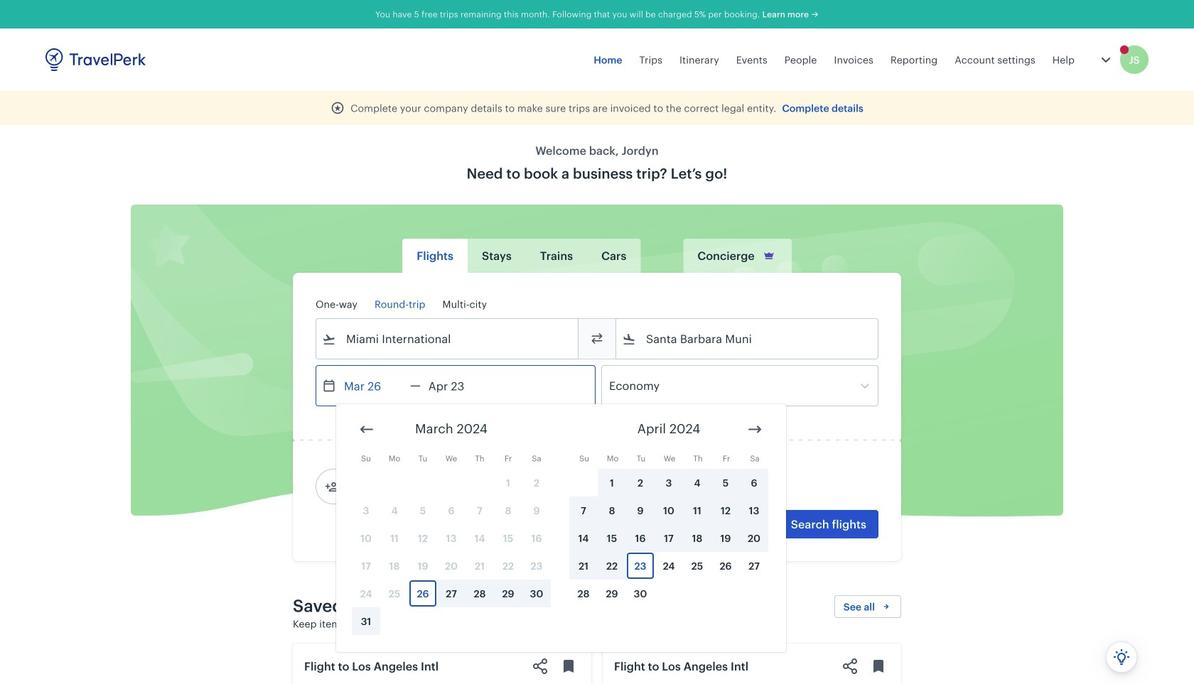 Task type: describe. For each thing, give the bounding box(es) containing it.
move backward to switch to the previous month. image
[[358, 421, 375, 438]]

calendar application
[[336, 405, 1195, 653]]



Task type: locate. For each thing, give the bounding box(es) containing it.
Depart text field
[[336, 366, 410, 406]]

Return text field
[[421, 366, 495, 406]]

move forward to switch to the next month. image
[[747, 421, 764, 438]]

From search field
[[336, 328, 560, 351]]

To search field
[[636, 328, 860, 351]]

Add first traveler search field
[[339, 476, 487, 498]]



